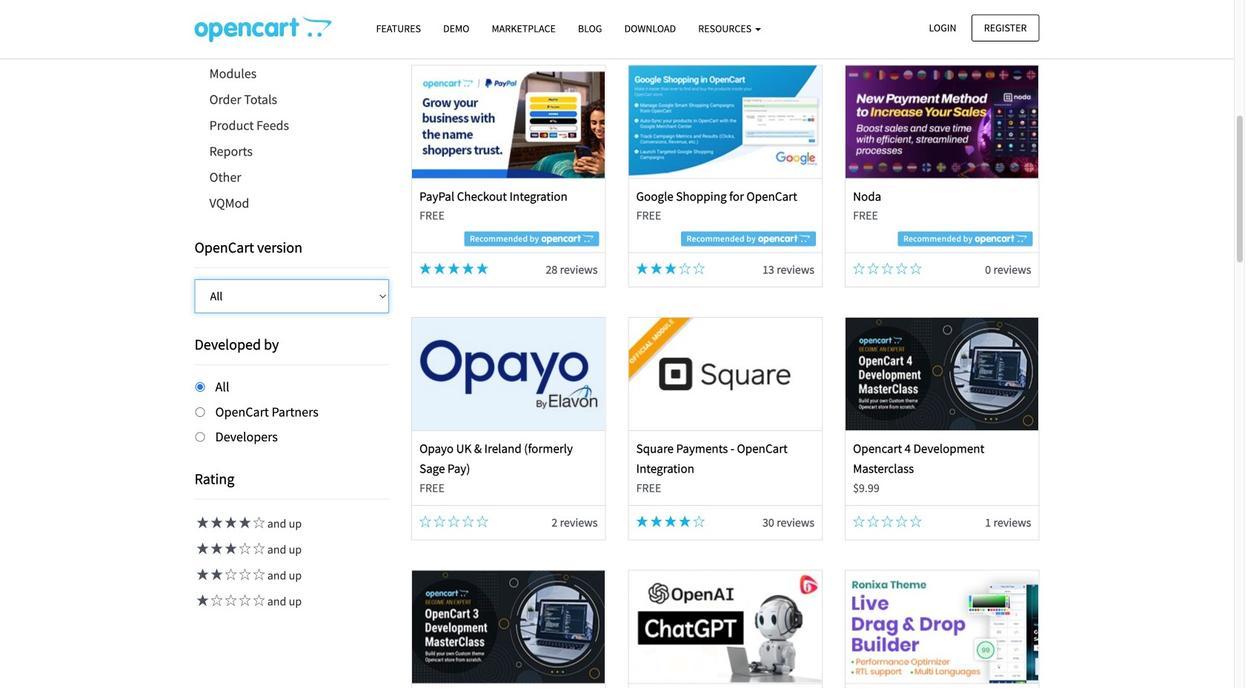 Task type: vqa. For each thing, say whether or not it's contained in the screenshot.
PayPal Checkout Integration IMAGE
yes



Task type: locate. For each thing, give the bounding box(es) containing it.
star light o image
[[853, 263, 865, 275], [867, 263, 879, 275], [882, 263, 893, 275], [434, 516, 446, 528], [462, 516, 474, 528], [867, 516, 879, 528], [896, 516, 908, 528], [237, 569, 251, 581], [251, 569, 265, 581], [251, 595, 265, 607]]

paypal checkout integration image
[[412, 66, 605, 178]]

opencart 4 development masterclass image
[[846, 318, 1039, 431]]

star light image
[[420, 263, 431, 275], [434, 263, 446, 275], [462, 263, 474, 275], [476, 263, 488, 275], [636, 263, 648, 275], [651, 263, 662, 275], [651, 516, 662, 528], [665, 516, 677, 528], [237, 517, 251, 529], [195, 543, 209, 555], [195, 569, 209, 581], [209, 569, 223, 581], [195, 595, 209, 607]]

noda image
[[846, 66, 1039, 178]]

star light o image
[[679, 263, 691, 275], [693, 263, 705, 275], [896, 263, 908, 275], [910, 263, 922, 275], [420, 516, 431, 528], [448, 516, 460, 528], [476, 516, 488, 528], [693, 516, 705, 528], [853, 516, 865, 528], [882, 516, 893, 528], [910, 516, 922, 528], [251, 517, 265, 529], [237, 543, 251, 555], [251, 543, 265, 555], [223, 569, 237, 581], [209, 595, 223, 607], [223, 595, 237, 607], [237, 595, 251, 607]]

opencart 3 development masterclass image
[[412, 571, 605, 684]]

google shopping for opencart image
[[629, 66, 822, 178]]

opencart extensions image
[[195, 16, 332, 42]]

chatgpt for opencart image
[[629, 571, 822, 684]]

star light image
[[448, 263, 460, 275], [665, 263, 677, 275], [636, 516, 648, 528], [679, 516, 691, 528], [195, 517, 209, 529], [209, 517, 223, 529], [223, 517, 237, 529], [209, 543, 223, 555], [223, 543, 237, 555]]

square payments - opencart integration image
[[629, 318, 822, 431]]



Task type: describe. For each thing, give the bounding box(es) containing it.
paypal payment gateway image
[[489, 0, 962, 10]]

ronixa theme - opencart live drag and drop page .. image
[[846, 571, 1039, 684]]

opayo uk & ireland (formerly sage pay) image
[[412, 318, 605, 431]]



